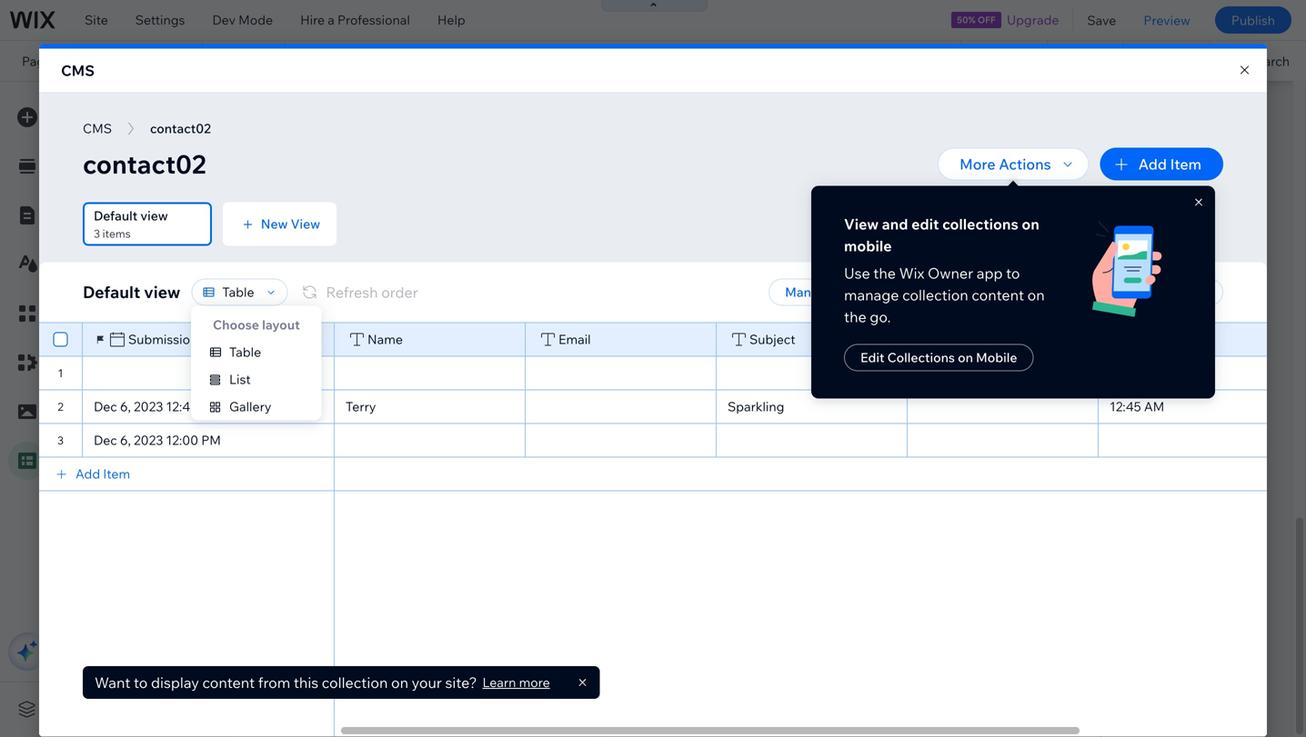 Task type: locate. For each thing, give the bounding box(es) containing it.
dev
[[212, 12, 236, 28]]

1 horizontal spatial a
[[403, 701, 410, 717]]

off
[[978, 14, 996, 25]]

hire a professional
[[300, 12, 410, 28]]

a right the hire
[[328, 12, 335, 28]]

main
[[77, 147, 106, 163]]

0 horizontal spatial a
[[328, 12, 335, 28]]

50% off
[[957, 14, 996, 25]]

0 vertical spatial a
[[328, 12, 335, 28]]

help
[[437, 12, 465, 28]]

add a preset button
[[375, 701, 451, 718]]

learn
[[77, 209, 111, 225]]

learn more
[[77, 209, 145, 225]]

projects
[[69, 53, 137, 69]]

contact02 permissions: form submissions
[[297, 214, 455, 245]]

hire
[[300, 12, 325, 28]]

permissions:
[[297, 231, 361, 245]]

a right add
[[403, 701, 410, 717]]

collection
[[403, 667, 472, 685]]

contact02
[[297, 214, 357, 230]]

add
[[375, 701, 400, 717]]

save button
[[1074, 0, 1130, 40]]

site
[[85, 12, 108, 28]]

search
[[1248, 53, 1290, 69]]

a inside "button"
[[403, 701, 410, 717]]

a
[[328, 12, 335, 28], [403, 701, 410, 717]]

a for preset
[[403, 701, 410, 717]]

1 vertical spatial a
[[403, 701, 410, 717]]



Task type: vqa. For each thing, say whether or not it's contained in the screenshot.
the right Text
no



Task type: describe. For each thing, give the bounding box(es) containing it.
search button
[[1210, 41, 1306, 81]]

submissions
[[392, 231, 455, 245]]

create collection button
[[332, 659, 494, 692]]

upgrade
[[1007, 12, 1059, 28]]

preview button
[[1130, 0, 1204, 40]]

dev mode
[[212, 12, 273, 28]]

preset
[[412, 701, 451, 717]]

publish button
[[1215, 6, 1292, 34]]

settings
[[135, 12, 185, 28]]

form
[[363, 231, 390, 245]]

add a preset
[[375, 701, 451, 717]]

cms
[[61, 61, 95, 79]]

more
[[114, 209, 145, 225]]

create collection
[[354, 667, 472, 685]]

publish
[[1232, 12, 1275, 28]]

preview
[[1144, 12, 1191, 28]]

mode
[[238, 12, 273, 28]]

professional
[[337, 12, 410, 28]]

50%
[[957, 14, 976, 25]]

save
[[1087, 12, 1116, 28]]

a for professional
[[328, 12, 335, 28]]

create
[[354, 667, 400, 685]]



